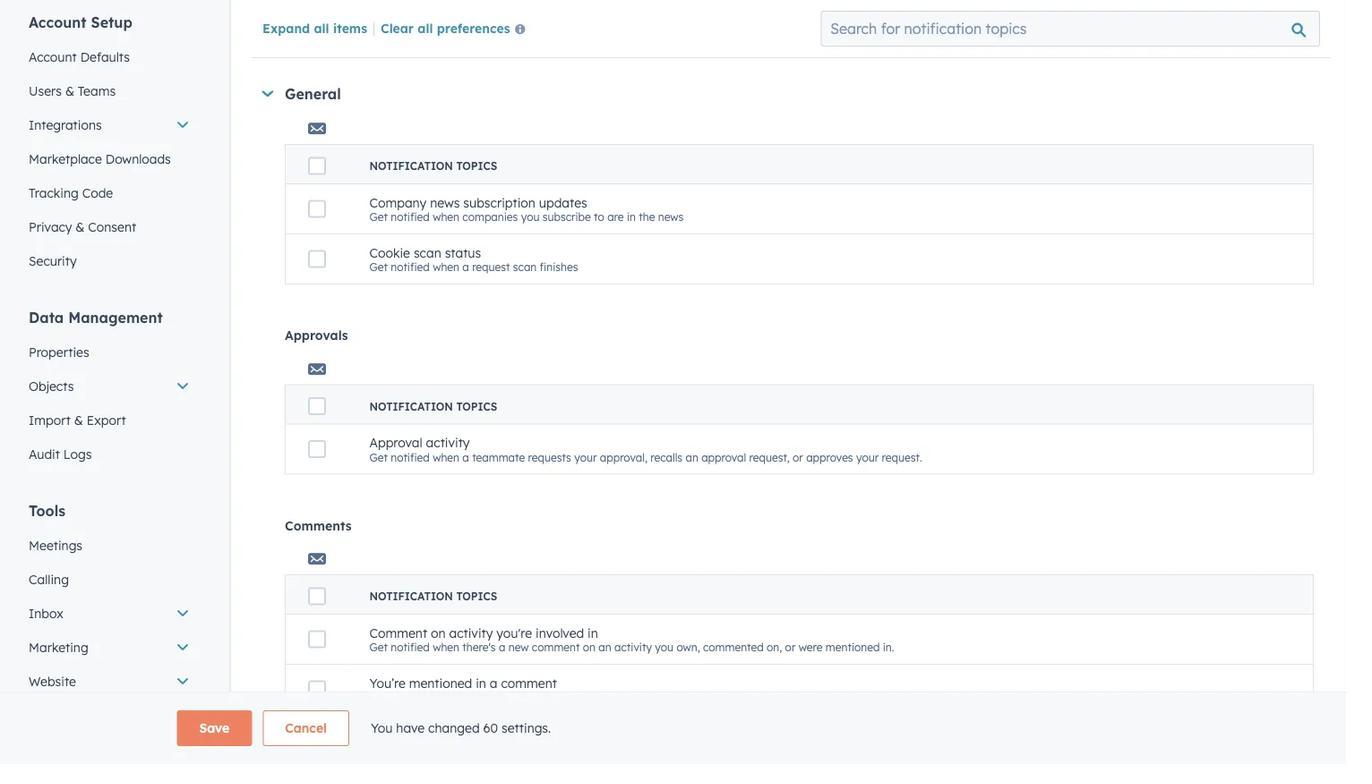 Task type: locate. For each thing, give the bounding box(es) containing it.
mentioned left the in.
[[826, 641, 880, 654]]

when left visitor
[[433, 21, 459, 35]]

get inside the "approval activity get notified when a teammate requests your approval, recalls an approval request, or approves your request."
[[369, 451, 388, 464]]

1 vertical spatial you
[[655, 641, 674, 654]]

you left own,
[[655, 641, 674, 654]]

or right visitor
[[506, 21, 517, 35]]

0 vertical spatial notification
[[369, 159, 453, 173]]

get inside company news subscription updates get notified when companies you subscribe to are in the news
[[369, 210, 388, 224]]

you're
[[689, 21, 719, 35]]

mentioned
[[826, 641, 880, 654], [409, 676, 472, 691]]

subscribed
[[722, 21, 777, 35]]

a left new
[[499, 641, 505, 654]]

activity left own,
[[614, 641, 652, 654]]

on up you're mentioned in a comment get notified when a teammate @mentions you in a comment on a record.
[[583, 641, 596, 654]]

notification topics up company
[[369, 159, 497, 173]]

account defaults
[[29, 49, 130, 65]]

0 horizontal spatial an
[[599, 641, 611, 654]]

2 account from the top
[[29, 49, 77, 65]]

approval
[[701, 451, 746, 464]]

5 get from the top
[[369, 641, 388, 654]]

1 vertical spatial an
[[599, 641, 611, 654]]

tracking code link
[[18, 176, 201, 210]]

2 horizontal spatial you
[[655, 641, 674, 654]]

expand all items button
[[262, 20, 367, 36]]

the
[[639, 210, 655, 224]]

calling link
[[18, 563, 201, 597]]

company
[[369, 195, 427, 210]]

news right company
[[430, 195, 460, 210]]

6 when from the top
[[433, 691, 459, 705]]

you right @mentions
[[588, 691, 607, 705]]

3 notified from the top
[[391, 260, 430, 274]]

6 get from the top
[[369, 691, 388, 705]]

news right the at the top left of the page
[[658, 210, 684, 224]]

when inside the "approval activity get notified when a teammate requests your approval, recalls an approval request, or approves your request."
[[433, 451, 459, 464]]

scan left status
[[414, 245, 441, 260]]

1 horizontal spatial an
[[686, 451, 698, 464]]

users
[[29, 83, 62, 99]]

comment
[[532, 641, 580, 654], [501, 676, 557, 691], [631, 691, 679, 705]]

a right submits
[[604, 21, 611, 35]]

notified inside you're mentioned in a comment get notified when a teammate @mentions you in a comment on a record.
[[391, 691, 430, 705]]

import & export link
[[18, 404, 201, 438]]

subscription
[[463, 195, 535, 210]]

preferences
[[437, 20, 510, 36]]

1 horizontal spatial your
[[856, 451, 879, 464]]

hubspot
[[614, 21, 659, 35]]

2 notification topics from the top
[[369, 400, 497, 413]]

mentioned up the changed
[[409, 676, 472, 691]]

0 vertical spatial an
[[686, 451, 698, 464]]

or
[[506, 21, 517, 35], [793, 451, 803, 464], [785, 641, 796, 654]]

you're
[[496, 625, 532, 641]]

teammate up 60 at the bottom of page
[[472, 691, 525, 705]]

1 account from the top
[[29, 13, 87, 31]]

cookie
[[369, 245, 410, 260]]

you left subscribe
[[521, 210, 540, 224]]

an right involved
[[599, 641, 611, 654]]

you inside 'comment on activity you're involved in get notified when there's a new comment on an activity you own, commented on, or were mentioned in.'
[[655, 641, 674, 654]]

notification up approval in the left bottom of the page
[[369, 400, 453, 413]]

0 vertical spatial mentioned
[[826, 641, 880, 654]]

get inside cookie scan status get notified when a request scan finishes
[[369, 260, 388, 274]]

notification topics
[[369, 159, 497, 173], [369, 400, 497, 413], [369, 590, 497, 604]]

you're mentioned in a comment get notified when a teammate @mentions you in a comment on a record.
[[369, 676, 743, 705]]

in left the at the top left of the page
[[627, 210, 636, 224]]

record.
[[708, 691, 743, 705]]

all
[[314, 20, 329, 36], [418, 20, 433, 36]]

notification topics up approval in the left bottom of the page
[[369, 400, 497, 413]]

a inside 'comment on activity you're involved in get notified when there's a new comment on an activity you own, commented on, or were mentioned in.'
[[499, 641, 505, 654]]

involved
[[536, 625, 584, 641]]

1 get from the top
[[369, 21, 388, 35]]

or right on,
[[785, 641, 796, 654]]

all for clear
[[418, 20, 433, 36]]

in
[[627, 210, 636, 224], [588, 625, 598, 641], [476, 676, 486, 691], [610, 691, 619, 705]]

data management element
[[18, 308, 201, 472]]

notification up company
[[369, 159, 453, 173]]

1 horizontal spatial mentioned
[[826, 641, 880, 654]]

topics
[[456, 159, 497, 173], [456, 400, 497, 413], [456, 590, 497, 604]]

scan
[[414, 245, 441, 260], [513, 260, 537, 274]]

all left items
[[314, 20, 329, 36]]

audit
[[29, 447, 60, 463]]

have
[[396, 721, 425, 737]]

when inside the form submission get notified when a visitor or contact submits a hubspot form you're subscribed to.
[[433, 21, 459, 35]]

0 vertical spatial you
[[521, 210, 540, 224]]

2 your from the left
[[856, 451, 879, 464]]

& for export
[[74, 413, 83, 429]]

when
[[433, 21, 459, 35], [433, 210, 459, 224], [433, 260, 459, 274], [433, 451, 459, 464], [433, 641, 459, 654], [433, 691, 459, 705]]

request,
[[749, 451, 790, 464]]

2 when from the top
[[433, 210, 459, 224]]

1 horizontal spatial news
[[658, 210, 684, 224]]

account
[[29, 13, 87, 31], [29, 49, 77, 65]]

get inside 'comment on activity you're involved in get notified when there's a new comment on an activity you own, commented on, or were mentioned in.'
[[369, 641, 388, 654]]

0 horizontal spatial mentioned
[[409, 676, 472, 691]]

approval
[[369, 435, 422, 451]]

& inside "data management" element
[[74, 413, 83, 429]]

inbox
[[29, 606, 63, 622]]

3 notification from the top
[[369, 590, 453, 604]]

updates
[[539, 195, 587, 210]]

in inside company news subscription updates get notified when companies you subscribe to are in the news
[[627, 210, 636, 224]]

1 teammate from the top
[[472, 451, 525, 464]]

on,
[[767, 641, 782, 654]]

3 get from the top
[[369, 260, 388, 274]]

account up account defaults on the left top
[[29, 13, 87, 31]]

changed
[[428, 721, 480, 737]]

comment inside 'comment on activity you're involved in get notified when there's a new comment on an activity you own, commented on, or were mentioned in.'
[[532, 641, 580, 654]]

2 vertical spatial or
[[785, 641, 796, 654]]

2 teammate from the top
[[472, 691, 525, 705]]

subscribe
[[543, 210, 591, 224]]

comment
[[369, 625, 427, 641]]

1 notified from the top
[[391, 21, 430, 35]]

teammate
[[472, 451, 525, 464], [472, 691, 525, 705]]

company news subscription updates get notified when companies you subscribe to are in the news
[[369, 195, 684, 224]]

a left visitor
[[462, 21, 469, 35]]

notification
[[369, 159, 453, 173], [369, 400, 453, 413], [369, 590, 453, 604]]

2 vertical spatial notification
[[369, 590, 453, 604]]

comment down own,
[[631, 691, 679, 705]]

notification topics up comment
[[369, 590, 497, 604]]

your left request. in the bottom right of the page
[[856, 451, 879, 464]]

in right involved
[[588, 625, 598, 641]]

3 notification topics from the top
[[369, 590, 497, 604]]

5 notified from the top
[[391, 641, 430, 654]]

1 vertical spatial teammate
[[472, 691, 525, 705]]

1 vertical spatial mentioned
[[409, 676, 472, 691]]

2 vertical spatial &
[[74, 413, 83, 429]]

or inside the "approval activity get notified when a teammate requests your approval, recalls an approval request, or approves your request."
[[793, 451, 803, 464]]

& left export
[[74, 413, 83, 429]]

expand
[[262, 20, 310, 36]]

scan right the request
[[513, 260, 537, 274]]

notification up comment
[[369, 590, 453, 604]]

comments
[[285, 518, 352, 534]]

1 horizontal spatial scan
[[513, 260, 537, 274]]

notified inside company news subscription updates get notified when companies you subscribe to are in the news
[[391, 210, 430, 224]]

or right request,
[[793, 451, 803, 464]]

2 get from the top
[[369, 210, 388, 224]]

Search for notification topics search field
[[821, 11, 1320, 47]]

0 vertical spatial &
[[65, 83, 74, 99]]

&
[[65, 83, 74, 99], [76, 219, 85, 235], [74, 413, 83, 429]]

0 vertical spatial topics
[[456, 159, 497, 173]]

@mentions
[[528, 691, 585, 705]]

an
[[686, 451, 698, 464], [599, 641, 611, 654]]

2 vertical spatial topics
[[456, 590, 497, 604]]

1 notification from the top
[[369, 159, 453, 173]]

1 vertical spatial &
[[76, 219, 85, 235]]

on
[[431, 625, 446, 641], [583, 641, 596, 654], [682, 691, 695, 705]]

2 notified from the top
[[391, 210, 430, 224]]

3 when from the top
[[433, 260, 459, 274]]

an right recalls
[[686, 451, 698, 464]]

teammate left requests
[[472, 451, 525, 464]]

1 your from the left
[[574, 451, 597, 464]]

1 topics from the top
[[456, 159, 497, 173]]

notification topics for on
[[369, 590, 497, 604]]

mentioned inside 'comment on activity you're involved in get notified when there's a new comment on an activity you own, commented on, or were mentioned in.'
[[826, 641, 880, 654]]

in.
[[883, 641, 894, 654]]

notification topics for news
[[369, 159, 497, 173]]

5 when from the top
[[433, 641, 459, 654]]

audit logs link
[[18, 438, 201, 472]]

0 vertical spatial notification topics
[[369, 159, 497, 173]]

0 vertical spatial teammate
[[472, 451, 525, 464]]

you inside you're mentioned in a comment get notified when a teammate @mentions you in a comment on a record.
[[588, 691, 607, 705]]

2 vertical spatial you
[[588, 691, 607, 705]]

on left record. at bottom right
[[682, 691, 695, 705]]

1 notification topics from the top
[[369, 159, 497, 173]]

0 horizontal spatial all
[[314, 20, 329, 36]]

when right approval in the left bottom of the page
[[433, 451, 459, 464]]

notified
[[391, 21, 430, 35], [391, 210, 430, 224], [391, 260, 430, 274], [391, 451, 430, 464], [391, 641, 430, 654], [391, 691, 430, 705]]

an inside 'comment on activity you're involved in get notified when there's a new comment on an activity you own, commented on, or were mentioned in.'
[[599, 641, 611, 654]]

6 notified from the top
[[391, 691, 430, 705]]

privacy
[[29, 219, 72, 235]]

0 vertical spatial account
[[29, 13, 87, 31]]

2 all from the left
[[418, 20, 433, 36]]

request
[[472, 260, 510, 274]]

1 horizontal spatial all
[[418, 20, 433, 36]]

a up the you have changed 60 settings.
[[462, 691, 469, 705]]

code
[[82, 185, 113, 201]]

all inside button
[[418, 20, 433, 36]]

0 vertical spatial or
[[506, 21, 517, 35]]

4 get from the top
[[369, 451, 388, 464]]

when inside you're mentioned in a comment get notified when a teammate @mentions you in a comment on a record.
[[433, 691, 459, 705]]

when up the changed
[[433, 691, 459, 705]]

a right approval in the left bottom of the page
[[462, 451, 469, 464]]

account setup element
[[18, 13, 201, 279]]

0 horizontal spatial your
[[574, 451, 597, 464]]

when inside company news subscription updates get notified when companies you subscribe to are in the news
[[433, 210, 459, 224]]

items
[[333, 20, 367, 36]]

comment right new
[[532, 641, 580, 654]]

comment down new
[[501, 676, 557, 691]]

when up status
[[433, 210, 459, 224]]

2 vertical spatial notification topics
[[369, 590, 497, 604]]

1 vertical spatial or
[[793, 451, 803, 464]]

tools element
[[18, 502, 201, 765]]

in down there's
[[476, 676, 486, 691]]

activity right approval in the left bottom of the page
[[426, 435, 470, 451]]

2 notification from the top
[[369, 400, 453, 413]]

a inside the "approval activity get notified when a teammate requests your approval, recalls an approval request, or approves your request."
[[462, 451, 469, 464]]

0 horizontal spatial you
[[521, 210, 540, 224]]

a left the request
[[462, 260, 469, 274]]

all right the clear
[[418, 20, 433, 36]]

& right users
[[65, 83, 74, 99]]

your right requests
[[574, 451, 597, 464]]

1 vertical spatial notification topics
[[369, 400, 497, 413]]

privacy & consent
[[29, 219, 136, 235]]

in right @mentions
[[610, 691, 619, 705]]

your
[[574, 451, 597, 464], [856, 451, 879, 464]]

2 horizontal spatial on
[[682, 691, 695, 705]]

4 notified from the top
[[391, 451, 430, 464]]

1 vertical spatial topics
[[456, 400, 497, 413]]

account for account setup
[[29, 13, 87, 31]]

1 horizontal spatial you
[[588, 691, 607, 705]]

caret image
[[262, 91, 273, 97]]

1 all from the left
[[314, 20, 329, 36]]

1 vertical spatial account
[[29, 49, 77, 65]]

activity inside the "approval activity get notified when a teammate requests your approval, recalls an approval request, or approves your request."
[[426, 435, 470, 451]]

0 horizontal spatial on
[[431, 625, 446, 641]]

own,
[[677, 641, 700, 654]]

4 when from the top
[[433, 451, 459, 464]]

when left there's
[[433, 641, 459, 654]]

1 when from the top
[[433, 21, 459, 35]]

3 topics from the top
[[456, 590, 497, 604]]

0 horizontal spatial scan
[[414, 245, 441, 260]]

tracking
[[29, 185, 79, 201]]

on right comment
[[431, 625, 446, 641]]

notification for approvals
[[369, 400, 453, 413]]

logs
[[63, 447, 92, 463]]

comment on activity you're involved in get notified when there's a new comment on an activity you own, commented on, or were mentioned in.
[[369, 625, 894, 654]]

when left the request
[[433, 260, 459, 274]]

status
[[445, 245, 481, 260]]

1 vertical spatial notification
[[369, 400, 453, 413]]

you're
[[369, 676, 406, 691]]

requests
[[528, 451, 571, 464]]

notified inside 'comment on activity you're involved in get notified when there's a new comment on an activity you own, commented on, or were mentioned in.'
[[391, 641, 430, 654]]

were
[[799, 641, 823, 654]]

1 horizontal spatial on
[[583, 641, 596, 654]]

account up users
[[29, 49, 77, 65]]

& right "privacy"
[[76, 219, 85, 235]]

you inside company news subscription updates get notified when companies you subscribe to are in the news
[[521, 210, 540, 224]]

cookie scan status get notified when a request scan finishes
[[369, 245, 578, 274]]



Task type: describe. For each thing, give the bounding box(es) containing it.
tracking code
[[29, 185, 113, 201]]

submits
[[561, 21, 601, 35]]

topics for subscription
[[456, 159, 497, 173]]

import & export
[[29, 413, 126, 429]]

0 horizontal spatial news
[[430, 195, 460, 210]]

mentioned inside you're mentioned in a comment get notified when a teammate @mentions you in a comment on a record.
[[409, 676, 472, 691]]

marketing
[[29, 640, 88, 656]]

tools
[[29, 502, 66, 520]]

objects button
[[18, 370, 201, 404]]

calling
[[29, 572, 69, 588]]

teammate inside you're mentioned in a comment get notified when a teammate @mentions you in a comment on a record.
[[472, 691, 525, 705]]

general button
[[261, 85, 1314, 103]]

account setup
[[29, 13, 132, 31]]

you have changed 60 settings.
[[371, 721, 551, 737]]

notification for comments
[[369, 590, 453, 604]]

approval,
[[600, 451, 647, 464]]

teammate inside the "approval activity get notified when a teammate requests your approval, recalls an approval request, or approves your request."
[[472, 451, 525, 464]]

there's
[[462, 641, 496, 654]]

form submission get notified when a visitor or contact submits a hubspot form you're subscribed to.
[[369, 6, 793, 35]]

notified inside cookie scan status get notified when a request scan finishes
[[391, 260, 430, 274]]

in inside 'comment on activity you're involved in get notified when there's a new comment on an activity you own, commented on, or were mentioned in.'
[[588, 625, 598, 641]]

new
[[508, 641, 529, 654]]

website
[[29, 674, 76, 690]]

contact
[[520, 21, 558, 35]]

form
[[369, 6, 400, 21]]

settings.
[[502, 721, 551, 737]]

a inside cookie scan status get notified when a request scan finishes
[[462, 260, 469, 274]]

clear all preferences button
[[381, 19, 533, 40]]

on inside you're mentioned in a comment get notified when a teammate @mentions you in a comment on a record.
[[682, 691, 695, 705]]

get inside the form submission get notified when a visitor or contact submits a hubspot form you're subscribed to.
[[369, 21, 388, 35]]

approves
[[806, 451, 853, 464]]

marketplace downloads
[[29, 151, 171, 167]]

data
[[29, 309, 64, 327]]

properties
[[29, 345, 89, 360]]

a down 'comment on activity you're involved in get notified when there's a new comment on an activity you own, commented on, or were mentioned in.'
[[622, 691, 628, 705]]

get inside you're mentioned in a comment get notified when a teammate @mentions you in a comment on a record.
[[369, 691, 388, 705]]

cancel button
[[263, 711, 349, 747]]

management
[[68, 309, 163, 327]]

marketplace
[[29, 151, 102, 167]]

general
[[285, 85, 341, 103]]

or inside 'comment on activity you're involved in get notified when there's a new comment on an activity you own, commented on, or were mentioned in.'
[[785, 641, 796, 654]]

all for expand
[[314, 20, 329, 36]]

approvals
[[285, 328, 348, 343]]

commented
[[703, 641, 764, 654]]

to
[[594, 210, 604, 224]]

cancel
[[285, 721, 327, 737]]

form
[[662, 21, 686, 35]]

save
[[199, 721, 230, 737]]

request.
[[882, 451, 922, 464]]

are
[[607, 210, 624, 224]]

integrations
[[29, 117, 102, 133]]

save button
[[177, 711, 252, 747]]

a left record. at bottom right
[[698, 691, 705, 705]]

meetings link
[[18, 529, 201, 563]]

account for account defaults
[[29, 49, 77, 65]]

properties link
[[18, 336, 201, 370]]

expand all items
[[262, 20, 367, 36]]

marketplace downloads link
[[18, 142, 201, 176]]

a down there's
[[490, 676, 498, 691]]

consent
[[88, 219, 136, 235]]

when inside cookie scan status get notified when a request scan finishes
[[433, 260, 459, 274]]

submission
[[404, 6, 470, 21]]

60
[[483, 721, 498, 737]]

activity left you're
[[449, 625, 493, 641]]

or inside the form submission get notified when a visitor or contact submits a hubspot form you're subscribed to.
[[506, 21, 517, 35]]

integrations button
[[18, 108, 201, 142]]

an inside the "approval activity get notified when a teammate requests your approval, recalls an approval request, or approves your request."
[[686, 451, 698, 464]]

companies
[[462, 210, 518, 224]]

users & teams
[[29, 83, 116, 99]]

to.
[[780, 21, 793, 35]]

import
[[29, 413, 71, 429]]

2 topics from the top
[[456, 400, 497, 413]]

notified inside the form submission get notified when a visitor or contact submits a hubspot form you're subscribed to.
[[391, 21, 430, 35]]

objects
[[29, 379, 74, 395]]

export
[[87, 413, 126, 429]]

privacy & consent link
[[18, 210, 201, 245]]

you
[[371, 721, 393, 737]]

account defaults link
[[18, 40, 201, 74]]

audit logs
[[29, 447, 92, 463]]

topics for activity
[[456, 590, 497, 604]]

approval activity get notified when a teammate requests your approval, recalls an approval request, or approves your request.
[[369, 435, 922, 464]]

setup
[[91, 13, 132, 31]]

meetings
[[29, 538, 82, 554]]

teams
[[78, 83, 116, 99]]

when inside 'comment on activity you're involved in get notified when there's a new comment on an activity you own, commented on, or were mentioned in.'
[[433, 641, 459, 654]]

finishes
[[540, 260, 578, 274]]

downloads
[[105, 151, 171, 167]]

clear
[[381, 20, 414, 36]]

visitor
[[472, 21, 503, 35]]

clear all preferences
[[381, 20, 510, 36]]

notified inside the "approval activity get notified when a teammate requests your approval, recalls an approval request, or approves your request."
[[391, 451, 430, 464]]

recalls
[[650, 451, 683, 464]]

users & teams link
[[18, 74, 201, 108]]

& for consent
[[76, 219, 85, 235]]

marketing button
[[18, 631, 201, 665]]

security
[[29, 253, 77, 269]]

& for teams
[[65, 83, 74, 99]]



Task type: vqa. For each thing, say whether or not it's contained in the screenshot.
have
yes



